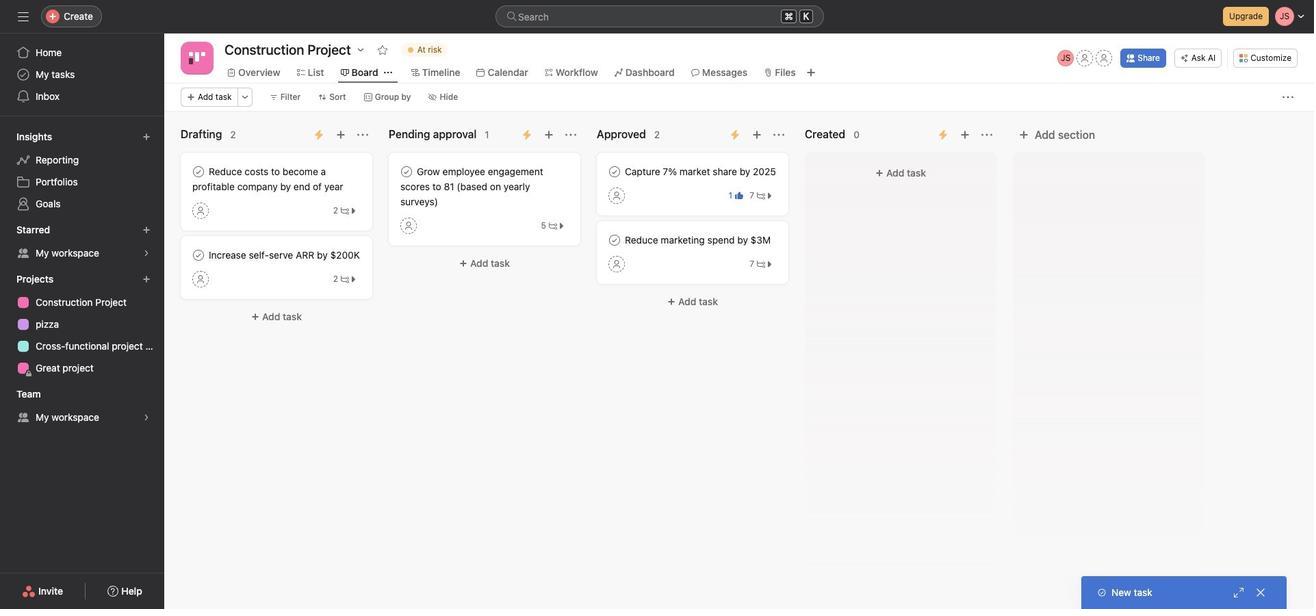 Task type: vqa. For each thing, say whether or not it's contained in the screenshot.
start
no



Task type: locate. For each thing, give the bounding box(es) containing it.
mark complete image for mark complete checkbox for "rules for approved" image
[[606, 164, 623, 180]]

add task image right rules for drafting icon
[[335, 129, 346, 140]]

add task image right "rules for approved" image
[[751, 129, 762, 140]]

0 horizontal spatial mark complete image
[[190, 247, 207, 264]]

more section actions image for add task icon
[[565, 129, 576, 140]]

2 see details, my workspace image from the top
[[142, 413, 151, 422]]

tab actions image
[[384, 68, 392, 77]]

rules for drafting image
[[313, 129, 324, 140]]

new project or portfolio image
[[142, 275, 151, 283]]

see details, my workspace image inside teams 'element'
[[142, 413, 151, 422]]

1 mark complete image from the left
[[190, 164, 207, 180]]

0 horizontal spatial add task image
[[335, 129, 346, 140]]

see details, my workspace image for starred element
[[142, 249, 151, 257]]

see details, my workspace image
[[142, 249, 151, 257], [142, 413, 151, 422]]

more section actions image right rules for created image
[[981, 129, 992, 140]]

1 see details, my workspace image from the top
[[142, 249, 151, 257]]

add tab image
[[805, 67, 816, 78]]

projects element
[[0, 267, 164, 382]]

2 more section actions image from the left
[[981, 129, 992, 140]]

0 horizontal spatial more section actions image
[[357, 129, 368, 140]]

mark complete checkbox for rules for drafting icon
[[190, 164, 207, 180]]

add task image
[[543, 129, 554, 140]]

add task image for rules for drafting icon
[[335, 129, 346, 140]]

more section actions image right rules for drafting icon
[[357, 129, 368, 140]]

teams element
[[0, 382, 164, 431]]

insights element
[[0, 125, 164, 218]]

add task image
[[335, 129, 346, 140], [751, 129, 762, 140], [960, 129, 971, 140]]

1 vertical spatial mark complete checkbox
[[190, 247, 207, 264]]

manage project members image
[[1058, 50, 1074, 66]]

1 horizontal spatial more section actions image
[[773, 129, 784, 140]]

1 more section actions image from the left
[[357, 129, 368, 140]]

2 more section actions image from the left
[[773, 129, 784, 140]]

mark complete image
[[398, 164, 415, 180], [606, 232, 623, 248], [190, 247, 207, 264]]

1 horizontal spatial add task image
[[751, 129, 762, 140]]

0 horizontal spatial more section actions image
[[565, 129, 576, 140]]

more section actions image
[[357, 129, 368, 140], [773, 129, 784, 140]]

see details, my workspace image for teams 'element' on the left
[[142, 413, 151, 422]]

rules for approved image
[[730, 129, 741, 140]]

2 horizontal spatial add task image
[[960, 129, 971, 140]]

close image
[[1255, 587, 1266, 598]]

0 horizontal spatial mark complete checkbox
[[190, 247, 207, 264]]

1 vertical spatial see details, my workspace image
[[142, 413, 151, 422]]

board image
[[189, 50, 205, 66]]

1 horizontal spatial mark complete checkbox
[[398, 164, 415, 180]]

1 horizontal spatial mark complete image
[[398, 164, 415, 180]]

2 mark complete image from the left
[[606, 164, 623, 180]]

2 add task image from the left
[[751, 129, 762, 140]]

new insights image
[[142, 133, 151, 141]]

1 horizontal spatial mark complete image
[[606, 164, 623, 180]]

more section actions image
[[565, 129, 576, 140], [981, 129, 992, 140]]

more section actions image right "rules for approved" image
[[773, 129, 784, 140]]

see details, my workspace image inside starred element
[[142, 249, 151, 257]]

mark complete image
[[190, 164, 207, 180], [606, 164, 623, 180]]

2 horizontal spatial mark complete image
[[606, 232, 623, 248]]

0 vertical spatial see details, my workspace image
[[142, 249, 151, 257]]

1 add task image from the left
[[335, 129, 346, 140]]

more actions image
[[1283, 92, 1294, 103], [241, 93, 249, 101]]

add items to starred image
[[142, 226, 151, 234]]

global element
[[0, 34, 164, 116]]

0 vertical spatial mark complete checkbox
[[398, 164, 415, 180]]

more section actions image right add task icon
[[565, 129, 576, 140]]

3 add task image from the left
[[960, 129, 971, 140]]

add to starred image
[[377, 44, 388, 55]]

Mark complete checkbox
[[398, 164, 415, 180], [190, 247, 207, 264]]

add task image right rules for created image
[[960, 129, 971, 140]]

expand new task image
[[1233, 587, 1244, 598]]

starred element
[[0, 218, 164, 267]]

add task image for rules for created image
[[960, 129, 971, 140]]

0 horizontal spatial mark complete image
[[190, 164, 207, 180]]

mark complete image for mark complete checkbox related to rules for drafting icon
[[190, 164, 207, 180]]

1 more section actions image from the left
[[565, 129, 576, 140]]

Mark complete checkbox
[[190, 164, 207, 180], [606, 164, 623, 180], [606, 232, 623, 248]]

rules for created image
[[938, 129, 949, 140]]

1 horizontal spatial more section actions image
[[981, 129, 992, 140]]

None field
[[496, 5, 824, 27]]



Task type: describe. For each thing, give the bounding box(es) containing it.
more section actions image for add task image corresponding to rules for created image
[[981, 129, 992, 140]]

hide sidebar image
[[18, 11, 29, 22]]

add task image for "rules for approved" image
[[751, 129, 762, 140]]

mark complete image for rules for drafting icon
[[190, 247, 207, 264]]

1 horizontal spatial more actions image
[[1283, 92, 1294, 103]]

Search tasks, projects, and more text field
[[496, 5, 824, 27]]

mark complete checkbox for "rules for approved" image
[[606, 164, 623, 180]]

mark complete image for "rules for approved" image
[[606, 232, 623, 248]]

more section actions image for add task image related to "rules for approved" image
[[773, 129, 784, 140]]

more section actions image for add task image corresponding to rules for drafting icon
[[357, 129, 368, 140]]

0 horizontal spatial more actions image
[[241, 93, 249, 101]]

1 like. you liked this task image
[[735, 192, 743, 200]]

rules for pending approval image
[[522, 129, 532, 140]]



